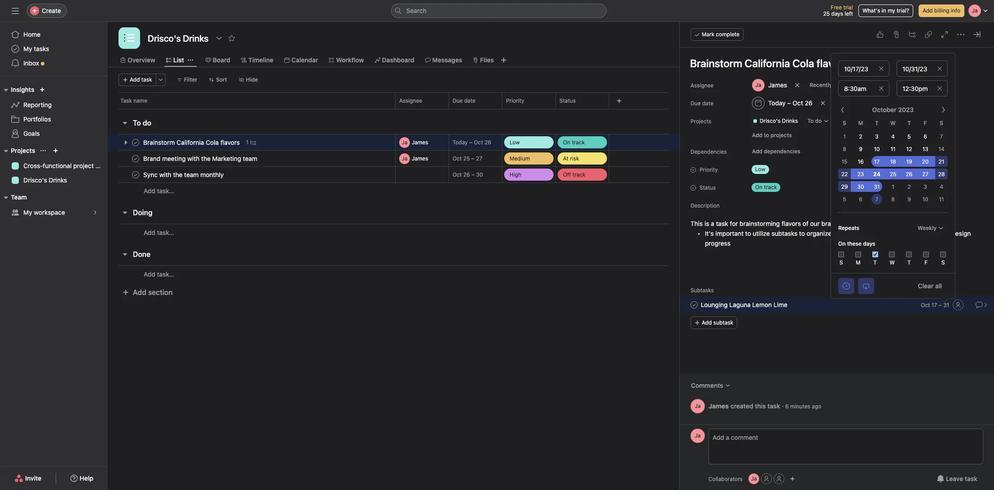 Task type: locate. For each thing, give the bounding box(es) containing it.
0 horizontal spatial clear due date image
[[820, 101, 826, 106]]

invite button
[[9, 471, 47, 487]]

due date inside main content
[[691, 100, 714, 107]]

9 up 16
[[859, 146, 863, 153]]

0 vertical spatial status
[[560, 97, 576, 104]]

1 vertical spatial completed image
[[130, 170, 141, 180]]

1 horizontal spatial assignee
[[691, 82, 714, 89]]

0 horizontal spatial today
[[453, 139, 468, 146]]

17 up 24
[[874, 159, 880, 165]]

add task… up section
[[144, 271, 174, 278]]

sort
[[216, 76, 227, 83]]

1 horizontal spatial on track
[[755, 184, 777, 191]]

do down recently
[[815, 118, 822, 124]]

completed checkbox right plan
[[130, 153, 141, 164]]

25 left free
[[823, 10, 830, 17]]

2 my from the top
[[23, 209, 32, 216]]

0 horizontal spatial remove image
[[879, 86, 884, 91]]

17
[[874, 159, 880, 165], [932, 302, 937, 309]]

show options image
[[215, 35, 223, 42]]

hide button
[[235, 74, 262, 86]]

f down the f checkbox
[[925, 260, 928, 266]]

assignee inside row
[[399, 97, 422, 104]]

cross-functional project plan link
[[5, 159, 108, 173]]

0 vertical spatial add task… button
[[144, 186, 174, 196]]

add
[[923, 7, 933, 14], [130, 76, 140, 83], [752, 132, 763, 139], [752, 148, 763, 155], [144, 187, 155, 195], [144, 229, 155, 236], [144, 271, 155, 278], [133, 289, 146, 297], [702, 320, 712, 326]]

2 up 16
[[859, 133, 862, 140]]

task
[[120, 97, 132, 104]]

list image
[[124, 33, 135, 44]]

1 up the 15
[[843, 133, 846, 140]]

task… up add a task to this section icon
[[157, 187, 174, 195]]

expand subtask list for the task brainstorm california cola flavors image
[[122, 139, 129, 146]]

low inside popup button
[[510, 139, 520, 146]]

2 vertical spatial add task… button
[[144, 270, 174, 280]]

task inside button
[[141, 76, 152, 83]]

2
[[859, 133, 862, 140], [908, 184, 911, 190]]

1 vertical spatial in
[[934, 230, 939, 238]]

0 horizontal spatial 31
[[874, 184, 880, 190]]

home
[[23, 31, 41, 38]]

1 s checkbox from the left
[[838, 252, 844, 258]]

priority inside row
[[506, 97, 524, 104]]

on track up the risk
[[563, 139, 585, 146]]

ja for ja 'button' in the main content
[[695, 403, 701, 410]]

oct down oct 25 – 27
[[453, 172, 462, 178]]

to
[[764, 132, 769, 139], [745, 230, 751, 238], [799, 230, 805, 238]]

drisco's drinks link down functional
[[5, 173, 102, 188]]

3 down 'october'
[[875, 133, 879, 140]]

completed image inside brand meeting with the marketing team cell
[[130, 153, 141, 164]]

11 down "28"
[[939, 196, 944, 203]]

my left tasks
[[23, 45, 32, 53]]

0 horizontal spatial progress
[[705, 240, 731, 247]]

25 down 18
[[890, 171, 896, 178]]

drisco's inside brainstorm california cola flavors dialog
[[760, 118, 781, 124]]

add down add to projects button
[[752, 148, 763, 155]]

2 add task… button from the top
[[144, 228, 174, 238]]

task… inside the header to do tree grid
[[157, 187, 174, 195]]

0 vertical spatial completed image
[[130, 153, 141, 164]]

0 vertical spatial add task…
[[144, 187, 174, 195]]

0 vertical spatial on
[[563, 139, 570, 146]]

remove assignee image
[[795, 83, 800, 88]]

projects inside main content
[[691, 118, 711, 125]]

Start date text field
[[838, 61, 890, 77]]

0 horizontal spatial the
[[833, 230, 843, 238]]

m down m 'checkbox'
[[856, 260, 861, 266]]

california
[[895, 220, 922, 228]]

20
[[922, 159, 929, 165]]

7 up the 14
[[940, 133, 943, 140]]

1 vertical spatial 7
[[876, 196, 879, 203]]

0 horizontal spatial status
[[560, 97, 576, 104]]

to left "organize"
[[799, 230, 805, 238]]

0 vertical spatial ja button
[[691, 400, 705, 414]]

the left new
[[833, 230, 843, 238]]

1 vertical spatial 8
[[891, 196, 895, 203]]

these
[[847, 241, 862, 247]]

drisco's down the cross-
[[23, 176, 47, 184]]

dashboard link
[[375, 55, 414, 65]]

1 horizontal spatial 30
[[857, 184, 864, 190]]

0 horizontal spatial to
[[133, 119, 141, 127]]

on track inside dropdown button
[[563, 139, 585, 146]]

completed image inside sync with the team monthly cell
[[130, 170, 141, 180]]

drinks inside main content
[[782, 118, 798, 124]]

row containing ja
[[108, 150, 680, 167]]

trial?
[[897, 7, 909, 14]]

1 vertical spatial drisco's
[[23, 176, 47, 184]]

drisco's inside projects element
[[23, 176, 47, 184]]

1 vertical spatial status
[[700, 185, 716, 191]]

date for priority
[[464, 97, 476, 104]]

my down "team"
[[23, 209, 32, 216]]

to down 'task name'
[[133, 119, 141, 127]]

help
[[80, 475, 93, 483]]

clear due date image up due time text box
[[937, 66, 943, 71]]

add time image
[[843, 283, 850, 290]]

s down the next month image
[[940, 120, 943, 127]]

25 inside free trial 25 days left
[[823, 10, 830, 17]]

1 add task… from the top
[[144, 187, 174, 195]]

james button
[[399, 137, 447, 148]]

task
[[141, 76, 152, 83], [716, 220, 728, 228], [768, 403, 780, 410], [965, 476, 978, 483]]

status up the description on the right of the page
[[700, 185, 716, 191]]

4 up 18
[[891, 133, 895, 140]]

status up on track dropdown button
[[560, 97, 576, 104]]

my inside the my tasks link
[[23, 45, 32, 53]]

T checkbox
[[872, 252, 878, 258], [906, 252, 912, 258]]

of left cool,
[[840, 220, 846, 228]]

1 horizontal spatial drisco's drinks link
[[749, 117, 802, 126]]

S checkbox
[[838, 252, 844, 258], [940, 252, 946, 258]]

2 down 19
[[908, 184, 911, 190]]

26 down oct 25 – 27
[[463, 172, 470, 178]]

task inside this is a task for brainstorming flavors of our brand of cool, refreshing california colas! it's important to utilize subtasks to organize the new flavors and their progress in the design progress
[[716, 220, 728, 228]]

1 collapse task list for this section image from the top
[[121, 119, 128, 127]]

workflow
[[336, 56, 364, 64]]

M checkbox
[[855, 252, 861, 258]]

add dependencies
[[752, 148, 801, 155]]

progress down california on the right of the page
[[907, 230, 932, 238]]

plan
[[95, 162, 108, 170]]

1 horizontal spatial t checkbox
[[906, 252, 912, 258]]

add task… button up add a task to this section icon
[[144, 186, 174, 196]]

do left add a task to this section image
[[143, 119, 151, 127]]

projects
[[691, 118, 711, 125], [11, 147, 35, 154]]

due date for projects
[[691, 100, 714, 107]]

clear start date image
[[879, 66, 884, 71]]

priority down dependencies in the right of the page
[[700, 167, 718, 173]]

ja for ja 'button' to the middle
[[695, 433, 701, 440]]

2 vertical spatial ja button
[[749, 474, 759, 485]]

Brainstorm California Cola flavors text field
[[141, 138, 243, 147]]

search list box
[[391, 4, 607, 18]]

completed checkbox inside brainstorm california cola flavors cell
[[130, 137, 141, 148]]

drisco's drinks inside main content
[[760, 118, 798, 124]]

0 vertical spatial 5
[[908, 133, 911, 140]]

add billing info
[[923, 7, 961, 14]]

completed image
[[130, 153, 141, 164], [689, 300, 700, 311]]

weekly button
[[914, 222, 948, 235]]

1 vertical spatial on
[[755, 184, 763, 191]]

2 add task… row from the top
[[108, 224, 680, 241]]

0 vertical spatial task…
[[157, 187, 174, 195]]

add task button
[[119, 74, 156, 86]]

26 up to do dropdown button
[[805, 99, 813, 107]]

30 down the 23
[[857, 184, 864, 190]]

0 vertical spatial assignee
[[691, 82, 714, 89]]

0 horizontal spatial assignee
[[399, 97, 422, 104]]

1 task… from the top
[[157, 187, 174, 195]]

0 vertical spatial f
[[924, 120, 927, 127]]

1
[[843, 133, 846, 140], [892, 184, 894, 190]]

0 vertical spatial 4
[[891, 133, 895, 140]]

task right a
[[716, 220, 728, 228]]

oct 26 – 30
[[453, 172, 483, 178]]

repeats
[[838, 225, 860, 232]]

oct up oct 26 – 30
[[453, 155, 462, 162]]

completed checkbox inside brand meeting with the marketing team cell
[[130, 153, 141, 164]]

1 completed checkbox from the top
[[130, 137, 141, 148]]

on inside popup button
[[755, 184, 763, 191]]

drisco's drinks inside projects element
[[23, 176, 67, 184]]

on left these
[[838, 241, 846, 247]]

task left more actions icon in the left top of the page
[[141, 76, 152, 83]]

0 vertical spatial collapse task list for this section image
[[121, 119, 128, 127]]

flavors down refreshing
[[858, 230, 877, 238]]

to left "utilize"
[[745, 230, 751, 238]]

2 completed image from the top
[[130, 170, 141, 180]]

0 horizontal spatial days
[[831, 10, 843, 17]]

0 vertical spatial today
[[768, 99, 786, 107]]

1 horizontal spatial remove image
[[937, 86, 943, 91]]

1 add task… row from the top
[[108, 183, 680, 199]]

5 down 29 at top
[[843, 196, 846, 203]]

3
[[875, 133, 879, 140], [924, 184, 927, 190]]

at risk
[[563, 155, 579, 162]]

messages link
[[425, 55, 462, 65]]

due date inside row
[[453, 97, 476, 104]]

days left "left"
[[831, 10, 843, 17]]

s checkbox right the f checkbox
[[940, 252, 946, 258]]

1 horizontal spatial status
[[700, 185, 716, 191]]

on down low dropdown button
[[755, 184, 763, 191]]

row containing task name
[[108, 93, 680, 109]]

hide
[[246, 76, 258, 83]]

medium button
[[503, 151, 556, 167]]

cross-functional project plan
[[23, 162, 108, 170]]

Task Name text field
[[684, 53, 983, 74]]

drinks up projects
[[782, 118, 798, 124]]

ja inside main content
[[695, 403, 701, 410]]

0 vertical spatial 11
[[891, 146, 896, 153]]

0 vertical spatial today – oct 26
[[768, 99, 813, 107]]

1 vertical spatial completed image
[[689, 300, 700, 311]]

31
[[874, 184, 880, 190], [943, 302, 949, 309]]

clear due date image down recently
[[820, 101, 826, 106]]

0 vertical spatial priority
[[506, 97, 524, 104]]

1 horizontal spatial 9
[[908, 196, 911, 203]]

to do left add a task to this section image
[[133, 119, 151, 127]]

done
[[133, 251, 150, 259]]

1 horizontal spatial 2
[[908, 184, 911, 190]]

task inside button
[[965, 476, 978, 483]]

17 inside main content
[[932, 302, 937, 309]]

0 vertical spatial m
[[858, 120, 863, 127]]

days inside free trial 25 days left
[[831, 10, 843, 17]]

new project or portfolio image
[[53, 148, 59, 154]]

W checkbox
[[889, 252, 895, 258]]

what's in my trial?
[[863, 7, 909, 14]]

1 horizontal spatial do
[[815, 118, 822, 124]]

today down james dropdown button
[[768, 99, 786, 107]]

james inside button
[[412, 139, 428, 146]]

28
[[938, 171, 945, 178]]

add task… up add a task to this section icon
[[144, 187, 174, 195]]

– down james dropdown button
[[787, 99, 791, 107]]

1 horizontal spatial 17
[[932, 302, 937, 309]]

completed image down subtasks
[[689, 300, 700, 311]]

1 subtask image
[[250, 140, 256, 145]]

2 completed checkbox from the top
[[130, 170, 141, 180]]

add left billing
[[923, 7, 933, 14]]

Sync with the team monthly text field
[[141, 170, 226, 179]]

F checkbox
[[923, 252, 929, 258]]

drisco's drinks link
[[749, 117, 802, 126], [5, 173, 102, 188]]

portfolios link
[[5, 112, 102, 127]]

add a task to this section image
[[157, 209, 164, 216]]

0 horizontal spatial drisco's drinks
[[23, 176, 67, 184]]

26
[[805, 99, 813, 107], [485, 139, 491, 146], [906, 171, 913, 178], [463, 172, 470, 178]]

0 horizontal spatial 30
[[476, 172, 483, 178]]

filter
[[184, 76, 197, 83]]

remove image
[[879, 86, 884, 91], [937, 86, 943, 91]]

4
[[891, 133, 895, 140], [940, 184, 943, 190]]

date inside brainstorm california cola flavors dialog
[[702, 100, 714, 107]]

2 horizontal spatial 6
[[924, 133, 927, 140]]

billing
[[934, 7, 950, 14]]

– up oct 26 – 30
[[471, 155, 475, 162]]

1 my from the top
[[23, 45, 32, 53]]

0 horizontal spatial 25
[[463, 155, 470, 162]]

add inside button
[[752, 132, 763, 139]]

projects up dependencies in the right of the page
[[691, 118, 711, 125]]

0 vertical spatial in
[[882, 7, 886, 14]]

Brand meeting with the Marketing team text field
[[141, 154, 260, 163]]

2 collapse task list for this section image from the top
[[121, 209, 128, 216]]

22
[[841, 171, 848, 178]]

created
[[731, 403, 753, 410]]

11 up 18
[[891, 146, 896, 153]]

25
[[823, 10, 830, 17], [463, 155, 470, 162], [890, 171, 896, 178]]

31 down clear all button
[[943, 302, 949, 309]]

1 horizontal spatial due
[[691, 100, 701, 107]]

on these days
[[838, 241, 875, 247]]

team
[[11, 194, 27, 201]]

0 horizontal spatial projects
[[11, 147, 35, 154]]

brainstorm california cola flavors dialog
[[680, 22, 994, 491]]

6 up cool,
[[859, 196, 863, 203]]

1 horizontal spatial to
[[808, 118, 814, 124]]

0 vertical spatial drinks
[[782, 118, 798, 124]]

add down overview link
[[130, 76, 140, 83]]

sync with the team monthly cell
[[108, 167, 396, 183]]

to do down recently
[[808, 118, 822, 124]]

add task… inside the header to do tree grid
[[144, 187, 174, 195]]

0 horizontal spatial priority
[[506, 97, 524, 104]]

due
[[453, 97, 463, 104], [691, 100, 701, 107]]

1 horizontal spatial completed checkbox
[[689, 300, 700, 311]]

0 vertical spatial my
[[23, 45, 32, 53]]

1 horizontal spatial today
[[768, 99, 786, 107]]

my inside my workspace link
[[23, 209, 32, 216]]

due date for priority
[[453, 97, 476, 104]]

oct
[[793, 99, 803, 107], [474, 139, 483, 146], [453, 155, 462, 162], [453, 172, 462, 178], [921, 302, 930, 309]]

assignee inside main content
[[691, 82, 714, 89]]

priority
[[506, 97, 524, 104], [700, 167, 718, 173]]

7 up refreshing
[[876, 196, 879, 203]]

add task… row
[[108, 183, 680, 199], [108, 224, 680, 241], [108, 266, 680, 283]]

1 horizontal spatial of
[[840, 220, 846, 228]]

projects button
[[0, 145, 35, 156]]

track inside popup button
[[764, 184, 777, 191]]

1 horizontal spatial 25
[[823, 10, 830, 17]]

low up the medium
[[510, 139, 520, 146]]

remove image for start time text box
[[879, 86, 884, 91]]

2 remove image from the left
[[937, 86, 943, 91]]

completed image
[[130, 137, 141, 148], [130, 170, 141, 180]]

add up doing button
[[144, 187, 155, 195]]

collapse task list for this section image left doing on the left top of the page
[[121, 209, 128, 216]]

what's in my trial? button
[[859, 4, 913, 17]]

progress
[[907, 230, 932, 238], [705, 240, 731, 247]]

of left our
[[803, 220, 809, 228]]

october 2023 button
[[867, 102, 929, 118]]

main content
[[680, 48, 994, 425]]

october 2023
[[872, 106, 914, 114]]

oct 17 – 31
[[921, 302, 949, 309]]

t checkbox left w option at the bottom of page
[[872, 252, 878, 258]]

completed checkbox down subtasks
[[689, 300, 700, 311]]

1 horizontal spatial drinks
[[782, 118, 798, 124]]

add task… button down add a task to this section icon
[[144, 228, 174, 238]]

add to starred image
[[228, 35, 235, 42]]

task… down add a task to this section icon
[[157, 229, 174, 236]]

0 horizontal spatial today – oct 26
[[453, 139, 491, 146]]

collapse task list for this section image left to do button
[[121, 119, 128, 127]]

1 vertical spatial projects
[[11, 147, 35, 154]]

completed image right expand subtask list for the task brainstorm california cola flavors image
[[130, 137, 141, 148]]

date for projects
[[702, 100, 714, 107]]

my
[[23, 45, 32, 53], [23, 209, 32, 216]]

Task Name text field
[[701, 300, 788, 310]]

assignee for projects
[[691, 82, 714, 89]]

status inside brainstorm california cola flavors dialog
[[700, 185, 716, 191]]

1 horizontal spatial drisco's drinks
[[760, 118, 798, 124]]

set to repeat image
[[863, 283, 870, 290]]

due inside main content
[[691, 100, 701, 107]]

add inside the header to do tree grid
[[144, 187, 155, 195]]

3 add task… row from the top
[[108, 266, 680, 283]]

brainstorm california cola flavors cell
[[108, 134, 396, 151]]

show options, current sort, top image
[[41, 148, 46, 154]]

·
[[782, 403, 784, 410]]

info
[[951, 7, 961, 14]]

1 vertical spatial 10
[[923, 196, 928, 203]]

0 horizontal spatial on
[[563, 139, 570, 146]]

low button
[[503, 135, 556, 150]]

0 vertical spatial flavors
[[782, 220, 801, 228]]

files
[[480, 56, 494, 64]]

Completed checkbox
[[130, 137, 141, 148], [130, 170, 141, 180]]

add field image
[[617, 98, 622, 104]]

t checkbox right w option at the bottom of page
[[906, 252, 912, 258]]

previous month image
[[839, 106, 847, 114]]

track down low dropdown button
[[764, 184, 777, 191]]

my tasks
[[23, 45, 49, 53]]

to do button
[[133, 115, 151, 131]]

– for oct 26 – 30
[[472, 172, 475, 178]]

None text field
[[145, 30, 211, 46]]

26 left low popup button
[[485, 139, 491, 146]]

1 vertical spatial 4
[[940, 184, 943, 190]]

track right off
[[573, 171, 586, 178]]

collapse task list for this section image
[[121, 119, 128, 127], [121, 209, 128, 216]]

3 add task… from the top
[[144, 271, 174, 278]]

0 vertical spatial projects
[[691, 118, 711, 125]]

0 vertical spatial 7
[[940, 133, 943, 140]]

more actions for this task image
[[957, 31, 965, 38]]

0 horizontal spatial 3
[[875, 133, 879, 140]]

progress down it's
[[705, 240, 731, 247]]

0 vertical spatial on track
[[563, 139, 585, 146]]

add or remove collaborators image
[[790, 477, 795, 482]]

task…
[[157, 187, 174, 195], [157, 229, 174, 236], [157, 271, 174, 278]]

teams element
[[0, 190, 108, 222]]

flavors up subtasks
[[782, 220, 801, 228]]

1 down 18
[[892, 184, 894, 190]]

1 vertical spatial drisco's drinks
[[23, 176, 67, 184]]

0 horizontal spatial of
[[803, 220, 809, 228]]

search
[[406, 7, 427, 14]]

flavors
[[782, 220, 801, 228], [858, 230, 877, 238]]

27 down 20
[[922, 171, 929, 178]]

row
[[108, 93, 680, 109], [119, 109, 669, 110], [108, 134, 680, 151], [108, 150, 680, 167], [108, 167, 680, 183]]

on track button
[[748, 181, 802, 194]]

tab actions image
[[188, 57, 193, 63]]

james inside dropdown button
[[768, 81, 787, 89]]

drisco's up the add to projects
[[760, 118, 781, 124]]

27 up oct 26 – 30
[[476, 155, 482, 162]]

the down colas!
[[941, 230, 950, 238]]

sort button
[[205, 74, 231, 86]]

new
[[844, 230, 856, 238]]

remove image up the next month image
[[937, 86, 943, 91]]

0 horizontal spatial low
[[510, 139, 520, 146]]

due inside row
[[453, 97, 463, 104]]

mark complete
[[702, 31, 740, 38]]

clear due date image
[[937, 66, 943, 71], [820, 101, 826, 106]]

to do inside dropdown button
[[808, 118, 822, 124]]

hide sidebar image
[[12, 7, 19, 14]]

to inside to do button
[[133, 119, 141, 127]]

ja inside row
[[402, 155, 408, 162]]

30 down oct 25 – 27
[[476, 172, 483, 178]]

to left projects
[[764, 132, 769, 139]]

task right leave
[[965, 476, 978, 483]]

completed image right plan
[[130, 153, 141, 164]]

1 completed image from the top
[[130, 137, 141, 148]]

0 horizontal spatial date
[[464, 97, 476, 104]]

1 vertical spatial low
[[755, 166, 766, 173]]

search button
[[391, 4, 607, 18]]

1 horizontal spatial days
[[863, 241, 875, 247]]

james created this task · 6 minutes ago
[[709, 403, 821, 410]]

low button
[[748, 163, 802, 176]]

trial
[[844, 4, 853, 11]]

2 vertical spatial track
[[764, 184, 777, 191]]

25 up oct 26 – 30
[[463, 155, 470, 162]]

add task… down add a task to this section icon
[[144, 229, 174, 236]]

2 task… from the top
[[157, 229, 174, 236]]

drinks inside projects element
[[49, 176, 67, 184]]

in
[[882, 7, 886, 14], [934, 230, 939, 238]]

1 vertical spatial today
[[453, 139, 468, 146]]

collaborators
[[709, 476, 743, 483]]

remove image down clear start date icon
[[879, 86, 884, 91]]

on track inside popup button
[[755, 184, 777, 191]]

add task… button
[[144, 186, 174, 196], [144, 228, 174, 238], [144, 270, 174, 280]]

Completed checkbox
[[130, 153, 141, 164], [689, 300, 700, 311]]

free
[[831, 4, 842, 11]]

1 remove image from the left
[[879, 86, 884, 91]]

2 of from the left
[[840, 220, 846, 228]]

0 horizontal spatial 7
[[876, 196, 879, 203]]

global element
[[0, 22, 108, 76]]

on up at
[[563, 139, 570, 146]]



Task type: vqa. For each thing, say whether or not it's contained in the screenshot.
important
yes



Task type: describe. For each thing, give the bounding box(es) containing it.
row containing high
[[108, 167, 680, 183]]

0 vertical spatial 10
[[874, 146, 880, 153]]

in inside button
[[882, 7, 886, 14]]

6 inside james created this task · 6 minutes ago
[[785, 403, 789, 410]]

do inside to do dropdown button
[[815, 118, 822, 124]]

insights element
[[0, 82, 108, 143]]

add subtask
[[702, 320, 733, 326]]

add task
[[130, 76, 152, 83]]

row containing james
[[108, 134, 680, 151]]

collapse task list for this section image
[[121, 251, 128, 258]]

oct for oct 17 – 31
[[921, 302, 930, 309]]

1 the from the left
[[833, 230, 843, 238]]

14
[[939, 146, 945, 153]]

1 horizontal spatial 10
[[923, 196, 928, 203]]

overview
[[128, 56, 155, 64]]

messages
[[432, 56, 462, 64]]

1 vertical spatial 5
[[843, 196, 846, 203]]

0 likes. click to like this task image
[[877, 31, 884, 38]]

cross-
[[23, 162, 43, 170]]

subtask
[[714, 320, 733, 326]]

26 down 19
[[906, 171, 913, 178]]

main content containing james
[[680, 48, 994, 425]]

projects inside projects dropdown button
[[11, 147, 35, 154]]

this
[[755, 403, 766, 410]]

0 horizontal spatial to
[[745, 230, 751, 238]]

15
[[842, 159, 848, 165]]

to inside button
[[764, 132, 769, 139]]

task left ·
[[768, 403, 780, 410]]

name
[[133, 97, 147, 104]]

project
[[73, 162, 94, 170]]

on track button
[[556, 135, 609, 150]]

today – oct 26 inside main content
[[768, 99, 813, 107]]

add down doing button
[[144, 229, 155, 236]]

doing
[[133, 209, 152, 217]]

team button
[[0, 192, 27, 203]]

add section button
[[119, 285, 176, 301]]

insights button
[[0, 84, 34, 95]]

overview link
[[120, 55, 155, 65]]

0 vertical spatial 3
[[875, 133, 879, 140]]

for
[[730, 220, 738, 228]]

and
[[879, 230, 890, 238]]

track for on track dropdown button
[[572, 139, 585, 146]]

completed checkbox inside main content
[[689, 300, 700, 311]]

tasks
[[34, 45, 49, 53]]

full screen image
[[941, 31, 948, 38]]

close details image
[[974, 31, 981, 38]]

add task… row for collapse task list for this section image associated with doing
[[108, 224, 680, 241]]

important
[[716, 230, 744, 238]]

2 horizontal spatial 25
[[890, 171, 896, 178]]

track for off track dropdown button
[[573, 171, 586, 178]]

0 vertical spatial 8
[[843, 146, 846, 153]]

due for projects
[[691, 100, 701, 107]]

comments
[[691, 382, 723, 390]]

1 t checkbox from the left
[[872, 252, 878, 258]]

31 inside brainstorm california cola flavors dialog
[[943, 302, 949, 309]]

1 horizontal spatial 1
[[892, 184, 894, 190]]

24
[[873, 171, 881, 178]]

what's
[[863, 7, 880, 14]]

1 vertical spatial flavors
[[858, 230, 877, 238]]

Due time text field
[[897, 80, 948, 97]]

in inside this is a task for brainstorming flavors of our brand of cool, refreshing california colas! it's important to utilize subtasks to organize the new flavors and their progress in the design progress
[[934, 230, 939, 238]]

collapse task list for this section image for to do
[[121, 119, 128, 127]]

0 vertical spatial progress
[[907, 230, 932, 238]]

Due date text field
[[897, 61, 948, 77]]

leave task
[[946, 476, 978, 483]]

1 vertical spatial 6
[[859, 196, 863, 203]]

do inside to do button
[[143, 119, 151, 127]]

0 vertical spatial 17
[[874, 159, 880, 165]]

mark
[[702, 31, 715, 38]]

3 task… from the top
[[157, 271, 174, 278]]

clear all
[[918, 282, 942, 290]]

brand
[[822, 220, 839, 228]]

at risk button
[[556, 151, 609, 167]]

2 s checkbox from the left
[[940, 252, 946, 258]]

completed checkbox inside sync with the team monthly cell
[[130, 170, 141, 180]]

is
[[705, 220, 709, 228]]

29
[[841, 184, 848, 190]]

colas!
[[924, 220, 942, 228]]

organize
[[807, 230, 832, 238]]

25 inside the header to do tree grid
[[463, 155, 470, 162]]

copy task link image
[[925, 31, 932, 38]]

remove image for due time text box
[[937, 86, 943, 91]]

16
[[858, 159, 864, 165]]

brand meeting with the marketing team cell
[[108, 150, 396, 167]]

workflow link
[[329, 55, 364, 65]]

add a task to this section image
[[156, 119, 163, 127]]

calendar link
[[284, 55, 318, 65]]

2 the from the left
[[941, 230, 950, 238]]

30 inside row
[[476, 172, 483, 178]]

drisco's drinks link inside projects element
[[5, 173, 102, 188]]

add task… row for collapse task list for this section icon
[[108, 266, 680, 283]]

ja for ja 'button' to the bottom
[[751, 476, 757, 483]]

today inside main content
[[768, 99, 786, 107]]

high
[[510, 171, 521, 178]]

section
[[148, 289, 173, 297]]

s up add time image
[[840, 260, 843, 266]]

1 vertical spatial f
[[925, 260, 928, 266]]

oct down remove assignee image
[[793, 99, 803, 107]]

– for oct 25 – 27
[[471, 155, 475, 162]]

my for my workspace
[[23, 209, 32, 216]]

oct for oct 25 – 27
[[453, 155, 462, 162]]

2 horizontal spatial to
[[799, 230, 805, 238]]

2 t checkbox from the left
[[906, 252, 912, 258]]

1 vertical spatial 3
[[924, 184, 927, 190]]

high button
[[503, 167, 556, 183]]

Start time text field
[[838, 80, 890, 97]]

new image
[[40, 87, 45, 93]]

0 horizontal spatial 11
[[891, 146, 896, 153]]

0 horizontal spatial to do
[[133, 119, 151, 127]]

27 inside row
[[476, 155, 482, 162]]

subtasks
[[691, 287, 714, 294]]

completed image for completed option within the brainstorm california cola flavors cell
[[130, 137, 141, 148]]

today inside row
[[453, 139, 468, 146]]

0 horizontal spatial 4
[[891, 133, 895, 140]]

s up all
[[942, 260, 945, 266]]

1 horizontal spatial completed image
[[689, 300, 700, 311]]

1 vertical spatial clear due date image
[[820, 101, 826, 106]]

ja button inside main content
[[691, 400, 705, 414]]

3 add task… button from the top
[[144, 270, 174, 280]]

recently assigned button
[[806, 79, 868, 92]]

on inside dropdown button
[[563, 139, 570, 146]]

complete
[[716, 31, 740, 38]]

add subtask image
[[909, 31, 916, 38]]

s down previous month icon on the top right of the page
[[843, 120, 846, 127]]

add left section
[[133, 289, 146, 297]]

filter button
[[173, 74, 201, 86]]

add dependencies button
[[748, 145, 805, 158]]

2 add task… from the top
[[144, 229, 174, 236]]

1 vertical spatial ja button
[[691, 429, 705, 444]]

files link
[[473, 55, 494, 65]]

risk
[[570, 155, 579, 162]]

home link
[[5, 27, 102, 42]]

invite
[[25, 475, 41, 483]]

oct up oct 25 – 27
[[474, 139, 483, 146]]

my tasks link
[[5, 42, 102, 56]]

1 vertical spatial m
[[856, 260, 861, 266]]

add tab image
[[500, 57, 507, 64]]

1 horizontal spatial 27
[[922, 171, 929, 178]]

1 horizontal spatial 8
[[891, 196, 895, 203]]

– for oct 17 – 31
[[939, 302, 942, 309]]

see details, my workspace image
[[93, 210, 98, 216]]

0 vertical spatial w
[[891, 120, 896, 127]]

priority inside main content
[[700, 167, 718, 173]]

oct for oct 26 – 30
[[453, 172, 462, 178]]

subtasks
[[772, 230, 798, 238]]

projects
[[771, 132, 792, 139]]

design
[[952, 230, 971, 238]]

to inside to do dropdown button
[[808, 118, 814, 124]]

projects element
[[0, 143, 108, 190]]

0 horizontal spatial 1
[[843, 133, 846, 140]]

my for my tasks
[[23, 45, 32, 53]]

october
[[872, 106, 897, 114]]

2023
[[898, 106, 914, 114]]

attachments: add a file to this task, brainstorm california cola flavors image
[[893, 31, 900, 38]]

description document
[[681, 219, 983, 249]]

26 inside main content
[[805, 99, 813, 107]]

assignee for priority
[[399, 97, 422, 104]]

insights
[[11, 86, 34, 93]]

1 vertical spatial 9
[[908, 196, 911, 203]]

0 horizontal spatial flavors
[[782, 220, 801, 228]]

0 horizontal spatial 9
[[859, 146, 863, 153]]

next month image
[[940, 106, 947, 114]]

1 of from the left
[[803, 220, 809, 228]]

description
[[691, 203, 720, 209]]

low inside dropdown button
[[755, 166, 766, 173]]

1 vertical spatial 30
[[857, 184, 864, 190]]

23
[[858, 171, 864, 178]]

off
[[563, 171, 571, 178]]

1 vertical spatial w
[[890, 260, 895, 266]]

my
[[888, 7, 895, 14]]

drisco's drinks link inside main content
[[749, 117, 802, 126]]

this is a task for brainstorming flavors of our brand of cool, refreshing california colas! it's important to utilize subtasks to organize the new flavors and their progress in the design progress
[[691, 220, 973, 247]]

create button
[[27, 4, 67, 18]]

1 horizontal spatial 5
[[908, 133, 911, 140]]

header to do tree grid
[[108, 134, 680, 199]]

dependencies
[[764, 148, 801, 155]]

– up oct 25 – 27
[[469, 139, 473, 146]]

off track button
[[556, 167, 609, 183]]

0 vertical spatial 6
[[924, 133, 927, 140]]

0 horizontal spatial 2
[[859, 133, 862, 140]]

2 vertical spatial on
[[838, 241, 846, 247]]

oct 25 – 27
[[453, 155, 482, 162]]

add to projects
[[752, 132, 792, 139]]

add up add section button
[[144, 271, 155, 278]]

timeline link
[[241, 55, 273, 65]]

add left subtask on the right of the page
[[702, 320, 712, 326]]

clear all button
[[912, 278, 948, 294]]

due for priority
[[453, 97, 463, 104]]

recently assigned
[[810, 82, 857, 88]]

1 add task… button from the top
[[144, 186, 174, 196]]

cool,
[[848, 220, 862, 228]]

1 vertical spatial days
[[863, 241, 875, 247]]

completed image for completed option in the sync with the team monthly cell
[[130, 170, 141, 180]]

goals link
[[5, 127, 102, 141]]

today – oct 26 inside row
[[453, 139, 491, 146]]

1 horizontal spatial clear due date image
[[937, 66, 943, 71]]

more actions image
[[158, 77, 163, 83]]

list
[[173, 56, 184, 64]]

add to projects button
[[748, 129, 796, 142]]

1 vertical spatial 2
[[908, 184, 911, 190]]

1 horizontal spatial 11
[[939, 196, 944, 203]]

task name
[[120, 97, 147, 104]]

collapse task list for this section image for doing
[[121, 209, 128, 216]]

reporting link
[[5, 98, 102, 112]]

reporting
[[23, 101, 52, 109]]

weekly
[[918, 225, 937, 232]]



